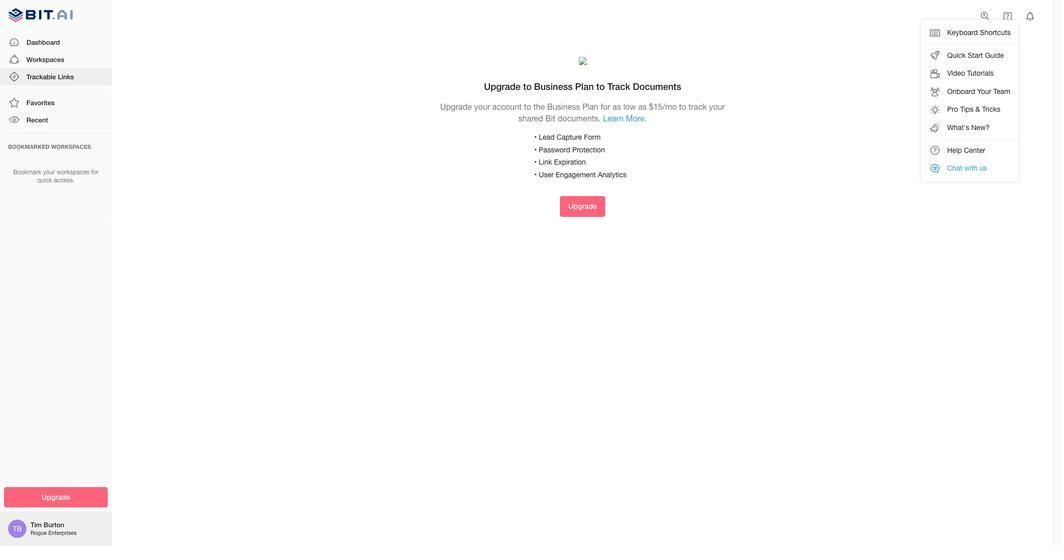Task type: vqa. For each thing, say whether or not it's contained in the screenshot.
Workspaces button
yes



Task type: describe. For each thing, give the bounding box(es) containing it.
3 • from the top
[[535, 158, 537, 166]]

help center button
[[922, 142, 1020, 160]]

chat
[[948, 164, 963, 172]]

user
[[539, 171, 554, 179]]

us
[[980, 164, 988, 172]]

bookmarked workspaces
[[8, 143, 91, 150]]

shared
[[519, 114, 544, 123]]

&
[[976, 105, 981, 114]]

for inside bookmark your workspaces for quick access.
[[91, 169, 99, 176]]

tricks
[[983, 105, 1001, 114]]

learn more.
[[603, 114, 647, 123]]

access.
[[54, 177, 75, 184]]

upgrade inside upgrade your account to the business plan for as low as $15/mo to track your shared bit documents.
[[441, 102, 472, 111]]

track
[[608, 81, 631, 92]]

2 horizontal spatial your
[[710, 102, 726, 111]]

start
[[968, 51, 984, 59]]

pro
[[948, 105, 959, 114]]

tim
[[31, 521, 42, 530]]

help
[[948, 146, 963, 154]]

video
[[948, 69, 966, 77]]

documents.
[[558, 114, 601, 123]]

video tutorials
[[948, 69, 995, 77]]

center
[[965, 146, 986, 154]]

workspaces button
[[0, 51, 112, 68]]

learn
[[603, 114, 624, 123]]

recent button
[[0, 112, 112, 129]]

bookmark your workspaces for quick access.
[[13, 169, 99, 184]]

dashboard button
[[0, 33, 112, 51]]

0 vertical spatial upgrade button
[[561, 196, 605, 217]]

your for to
[[474, 102, 490, 111]]

help center
[[948, 146, 986, 154]]

lead
[[539, 133, 555, 141]]

with
[[965, 164, 978, 172]]

password
[[539, 146, 571, 154]]

shortcuts
[[981, 28, 1012, 37]]

onboard
[[948, 87, 976, 96]]

documents
[[633, 81, 682, 92]]

video tutorials button
[[922, 65, 1020, 83]]

links
[[58, 73, 74, 81]]

1 as from the left
[[613, 102, 622, 111]]

guide
[[986, 51, 1005, 59]]

bookmarked
[[8, 143, 50, 150]]

low
[[624, 102, 637, 111]]

dashboard
[[26, 38, 60, 46]]

the
[[534, 102, 545, 111]]

track
[[689, 102, 707, 111]]

enterprises
[[48, 531, 77, 537]]

onboard your team button
[[922, 83, 1020, 101]]

burton
[[44, 521, 64, 530]]

recent
[[26, 116, 48, 124]]

0 vertical spatial plan
[[576, 81, 594, 92]]

trackable links button
[[0, 68, 112, 86]]

favorites
[[26, 99, 55, 107]]

bit
[[546, 114, 556, 123]]

1 • from the top
[[535, 133, 537, 141]]



Task type: locate. For each thing, give the bounding box(es) containing it.
workspaces
[[26, 55, 64, 63]]

business up bit
[[548, 102, 581, 111]]

1 vertical spatial for
[[91, 169, 99, 176]]

chat with us
[[948, 164, 988, 172]]

as right low on the right top
[[639, 102, 647, 111]]

2 • from the top
[[535, 146, 537, 154]]

favorites button
[[0, 94, 112, 112]]

your left account
[[474, 102, 490, 111]]

tutorials
[[968, 69, 995, 77]]

•
[[535, 133, 537, 141], [535, 146, 537, 154], [535, 158, 537, 166], [535, 171, 537, 179]]

to up shared on the top
[[524, 81, 532, 92]]

your
[[978, 87, 992, 96]]

1 horizontal spatial as
[[639, 102, 647, 111]]

tb
[[13, 525, 22, 534]]

1 vertical spatial business
[[548, 102, 581, 111]]

1 vertical spatial plan
[[583, 102, 599, 111]]

4 • from the top
[[535, 171, 537, 179]]

workspaces
[[51, 143, 91, 150]]

0 horizontal spatial upgrade button
[[4, 487, 108, 508]]

team
[[994, 87, 1011, 96]]

0 horizontal spatial for
[[91, 169, 99, 176]]

chat with us button
[[922, 160, 1020, 178]]

2 as from the left
[[639, 102, 647, 111]]

as up learn
[[613, 102, 622, 111]]

link
[[539, 158, 552, 166]]

for up learn
[[601, 102, 611, 111]]

your inside bookmark your workspaces for quick access.
[[43, 169, 55, 176]]

plan up documents.
[[583, 102, 599, 111]]

1 horizontal spatial for
[[601, 102, 611, 111]]

• left link
[[535, 158, 537, 166]]

your right track
[[710, 102, 726, 111]]

upgrade button
[[561, 196, 605, 217], [4, 487, 108, 508]]

quick start guide button
[[922, 47, 1020, 65]]

engagement
[[556, 171, 596, 179]]

business inside upgrade your account to the business plan for as low as $15/mo to track your shared bit documents.
[[548, 102, 581, 111]]

keyboard shortcuts
[[948, 28, 1012, 37]]

bookmark
[[13, 169, 41, 176]]

plan up upgrade your account to the business plan for as low as $15/mo to track your shared bit documents.
[[576, 81, 594, 92]]

upgrade button up burton
[[4, 487, 108, 508]]

• left the lead
[[535, 133, 537, 141]]

capture
[[557, 133, 583, 141]]

upgrade to business plan to track documents
[[484, 81, 682, 92]]

form
[[584, 133, 601, 141]]

rogue
[[31, 531, 47, 537]]

onboard your team
[[948, 87, 1011, 96]]

business
[[535, 81, 573, 92], [548, 102, 581, 111]]

for right workspaces
[[91, 169, 99, 176]]

0 vertical spatial business
[[535, 81, 573, 92]]

new?
[[972, 124, 990, 132]]

plan
[[576, 81, 594, 92], [583, 102, 599, 111]]

what's
[[948, 124, 970, 132]]

tim burton rogue enterprises
[[31, 521, 77, 537]]

more.
[[626, 114, 647, 123]]

upgrade button down engagement
[[561, 196, 605, 217]]

0 vertical spatial for
[[601, 102, 611, 111]]

analytics
[[598, 171, 627, 179]]

workspaces
[[57, 169, 90, 176]]

1 horizontal spatial your
[[474, 102, 490, 111]]

your up quick on the top of page
[[43, 169, 55, 176]]

keyboard shortcuts button
[[922, 24, 1020, 42]]

quick
[[948, 51, 966, 59]]

• lead capture form • password protection • link expiration • user engagement analytics
[[535, 133, 627, 179]]

what's new? button
[[922, 119, 1020, 137]]

your
[[474, 102, 490, 111], [710, 102, 726, 111], [43, 169, 55, 176]]

pro tips & tricks button
[[922, 101, 1020, 119]]

for inside upgrade your account to the business plan for as low as $15/mo to track your shared bit documents.
[[601, 102, 611, 111]]

upgrade
[[484, 81, 521, 92], [441, 102, 472, 111], [569, 202, 597, 211], [42, 493, 70, 502]]

quick
[[37, 177, 52, 184]]

your for for
[[43, 169, 55, 176]]

learn more. link
[[603, 114, 647, 123]]

as
[[613, 102, 622, 111], [639, 102, 647, 111]]

1 horizontal spatial upgrade button
[[561, 196, 605, 217]]

to left the
[[524, 102, 532, 111]]

pro tips & tricks
[[948, 105, 1001, 114]]

plan inside upgrade your account to the business plan for as low as $15/mo to track your shared bit documents.
[[583, 102, 599, 111]]

tips
[[961, 105, 974, 114]]

1 vertical spatial upgrade button
[[4, 487, 108, 508]]

to
[[524, 81, 532, 92], [597, 81, 605, 92], [524, 102, 532, 111], [680, 102, 687, 111]]

expiration
[[554, 158, 586, 166]]

protection
[[573, 146, 605, 154]]

0 horizontal spatial your
[[43, 169, 55, 176]]

0 horizontal spatial as
[[613, 102, 622, 111]]

for
[[601, 102, 611, 111], [91, 169, 99, 176]]

trackable
[[26, 73, 56, 81]]

$15/mo
[[649, 102, 677, 111]]

• left the password
[[535, 146, 537, 154]]

to left track on the top
[[597, 81, 605, 92]]

• left user
[[535, 171, 537, 179]]

upgrade your account to the business plan for as low as $15/mo to track your shared bit documents.
[[441, 102, 726, 123]]

business up the
[[535, 81, 573, 92]]

to left track
[[680, 102, 687, 111]]

keyboard
[[948, 28, 979, 37]]

trackable links
[[26, 73, 74, 81]]

what's new?
[[948, 124, 990, 132]]

account
[[493, 102, 522, 111]]

quick start guide
[[948, 51, 1005, 59]]



